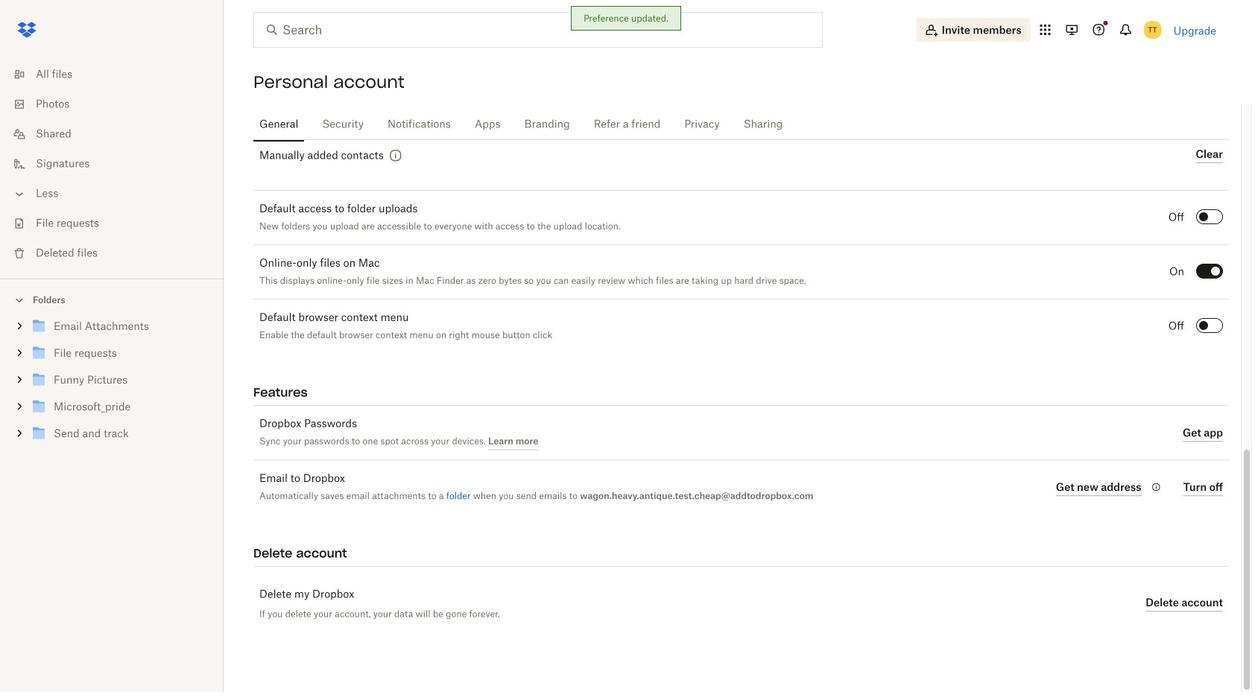 Task type: locate. For each thing, give the bounding box(es) containing it.
tab list
[[253, 104, 1229, 142]]

list
[[0, 51, 224, 279]]

group
[[0, 311, 224, 459]]

Search text field
[[283, 21, 792, 39]]



Task type: describe. For each thing, give the bounding box(es) containing it.
dropbox image
[[12, 15, 42, 45]]

less image
[[12, 187, 27, 202]]



Task type: vqa. For each thing, say whether or not it's contained in the screenshot.
"Dropbox" image
yes



